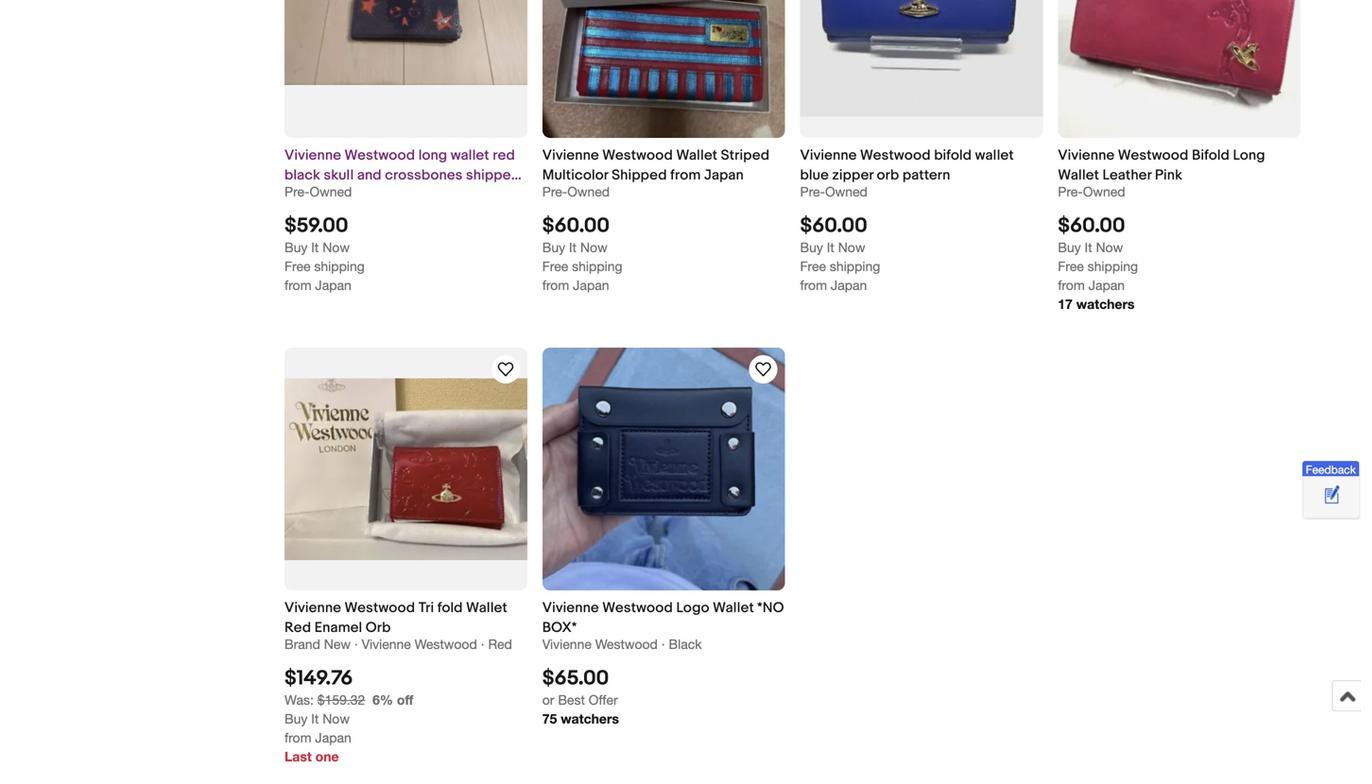 Task type: describe. For each thing, give the bounding box(es) containing it.
$60.00 buy it now free shipping from japan for blue
[[800, 214, 881, 293]]

from inside $59.00 buy it now free shipping from japan
[[285, 278, 312, 293]]

now inside $149.76 was: $159.32 6% off buy it now from japan last one
[[323, 712, 350, 727]]

off
[[397, 693, 414, 708]]

buy for vivienne westwood wallet striped multicolor shipped from japan
[[543, 240, 566, 255]]

feedback
[[1306, 463, 1357, 476]]

watchers inside $60.00 buy it now free shipping from japan 17 watchers
[[1077, 297, 1135, 312]]

shipping for vivienne westwood long wallet red black skull and crossbones shipped from japan
[[314, 259, 365, 274]]

it for vivienne westwood bifold wallet blue zipper orb pattern
[[827, 240, 835, 255]]

vivienne for zipper
[[800, 147, 857, 164]]

wallet for bifold
[[976, 147, 1014, 164]]

owned inside vivienne westwood bifold wallet blue zipper orb pattern pre-owned
[[826, 184, 868, 200]]

pre- inside vivienne westwood bifold long wallet leather pink pre-owned
[[1058, 184, 1083, 200]]

buy inside $60.00 buy it now free shipping from japan 17 watchers
[[1058, 240, 1081, 255]]

none text field containing was:
[[285, 693, 365, 708]]

now for vivienne westwood bifold wallet blue zipper orb pattern
[[838, 240, 866, 255]]

vivienne westwood long wallet red black skull and crossbones shipped from japan image
[[285, 0, 527, 85]]

or
[[543, 693, 555, 708]]

wallet for long
[[451, 147, 490, 164]]

striped
[[721, 147, 770, 164]]

wallet inside vivienne westwood wallet striped multicolor shipped from japan pre-owned
[[677, 147, 718, 164]]

vivienne westwood tri fold wallet red enamel orb heading
[[285, 600, 508, 637]]

watchers inside $65.00 or best offer 75 watchers
[[561, 712, 619, 727]]

1 · from the left
[[355, 637, 358, 652]]

vivienne westwood wallet striped multicolor shipped from japan heading
[[543, 147, 770, 184]]

17
[[1058, 297, 1073, 312]]

bifold
[[1192, 147, 1230, 164]]

vivienne for box*
[[543, 600, 599, 617]]

$60.00 buy it now free shipping from japan for multicolor
[[543, 214, 623, 293]]

one
[[316, 750, 339, 765]]

vivienne westwood bifold long wallet leather pink heading
[[1058, 147, 1266, 184]]

free for vivienne westwood wallet striped multicolor shipped from japan
[[543, 259, 569, 274]]

vivienne westwood logo wallet *no box* link
[[543, 599, 785, 637]]

shipped
[[612, 167, 667, 184]]

long
[[1234, 147, 1266, 164]]

multicolor
[[543, 167, 609, 184]]

vivienne westwood wallet striped multicolor shipped from japan pre-owned
[[543, 147, 770, 200]]

blue
[[800, 167, 829, 184]]

tri
[[419, 600, 434, 617]]

vivienne for leather
[[1058, 147, 1115, 164]]

westwood for enamel
[[345, 600, 415, 617]]

from inside $149.76 was: $159.32 6% off buy it now from japan last one
[[285, 731, 312, 746]]

vivienne westwood tri fold wallet red enamel orb image
[[285, 379, 527, 561]]

bifold
[[934, 147, 972, 164]]

$59.00 buy it now free shipping from japan
[[285, 214, 365, 293]]

offer
[[589, 693, 618, 708]]

watch vivienne westwood logo wallet *no box* image
[[752, 359, 775, 381]]

vivienne westwood bifold long wallet leather pink image
[[1058, 0, 1301, 138]]

red
[[493, 147, 515, 164]]

pre-owned
[[285, 184, 352, 200]]

$60.00 for multicolor
[[543, 214, 610, 238]]

1 owned from the left
[[310, 184, 352, 200]]

· inside vivienne westwood logo wallet *no box* vivienne westwood · black
[[662, 637, 665, 652]]

*no
[[758, 600, 785, 617]]

skull
[[324, 167, 354, 184]]

buy for vivienne westwood bifold wallet blue zipper orb pattern
[[800, 240, 824, 255]]

2 · from the left
[[481, 637, 485, 652]]

vivienne westwood wallet striped multicolor shipped from japan image
[[543, 0, 785, 138]]

vivienne westwood bifold wallet blue zipper orb pattern heading
[[800, 147, 1014, 184]]

free for vivienne westwood long wallet red black skull and crossbones shipped from japan
[[285, 259, 311, 274]]

vivienne westwood bifold wallet blue zipper orb pattern image
[[800, 0, 1043, 117]]

logo
[[677, 600, 710, 617]]

pre- inside vivienne westwood bifold wallet blue zipper orb pattern pre-owned
[[800, 184, 826, 200]]

pink
[[1156, 167, 1183, 184]]

it for vivienne westwood wallet striped multicolor shipped from japan
[[569, 240, 577, 255]]

enamel
[[315, 620, 362, 637]]

now inside $60.00 buy it now free shipping from japan 17 watchers
[[1096, 240, 1124, 255]]

vivienne for black
[[285, 147, 341, 164]]

shipped
[[466, 167, 520, 184]]

buy for vivienne westwood long wallet red black skull and crossbones shipped from japan
[[285, 240, 308, 255]]

vivienne for red
[[285, 600, 341, 617]]

westwood for vivienne
[[603, 600, 673, 617]]

$149.76
[[285, 667, 353, 691]]

wallet inside vivienne westwood tri fold wallet red enamel orb brand new · vivienne westwood · red
[[466, 600, 508, 617]]

shipping inside $60.00 buy it now free shipping from japan 17 watchers
[[1088, 259, 1139, 274]]

brand
[[285, 637, 320, 652]]

westwood for pink
[[1119, 147, 1189, 164]]

black
[[285, 167, 321, 184]]

0 horizontal spatial red
[[285, 620, 311, 637]]

japan inside $59.00 buy it now free shipping from japan
[[315, 278, 352, 293]]



Task type: locate. For each thing, give the bounding box(es) containing it.
vivienne westwood wallet striped multicolor shipped from japan link
[[543, 146, 785, 184]]

westwood up "and"
[[345, 147, 415, 164]]

westwood up orb
[[861, 147, 931, 164]]

wallet left leather
[[1058, 167, 1100, 184]]

2 owned from the left
[[568, 184, 610, 200]]

westwood down fold
[[415, 637, 477, 652]]

$65.00
[[543, 667, 609, 691]]

from inside vivienne westwood wallet striped multicolor shipped from japan pre-owned
[[671, 167, 701, 184]]

1 $60.00 from the left
[[543, 214, 610, 238]]

leather
[[1103, 167, 1152, 184]]

4 shipping from the left
[[1088, 259, 1139, 274]]

75
[[543, 712, 557, 727]]

wallet inside vivienne westwood logo wallet *no box* vivienne westwood · black
[[713, 600, 754, 617]]

from
[[671, 167, 701, 184], [285, 187, 315, 204], [285, 278, 312, 293], [543, 278, 570, 293], [800, 278, 827, 293], [1058, 278, 1085, 293], [285, 731, 312, 746]]

now down multicolor
[[581, 240, 608, 255]]

last
[[285, 750, 312, 765]]

free down multicolor
[[543, 259, 569, 274]]

3 $60.00 from the left
[[1058, 214, 1126, 238]]

0 horizontal spatial wallet
[[451, 147, 490, 164]]

japan
[[705, 167, 744, 184], [319, 187, 358, 204], [315, 278, 352, 293], [573, 278, 610, 293], [831, 278, 867, 293], [1089, 278, 1125, 293], [315, 731, 352, 746]]

1 horizontal spatial $60.00 buy it now free shipping from japan
[[800, 214, 881, 293]]

3 owned from the left
[[826, 184, 868, 200]]

free
[[285, 259, 311, 274], [543, 259, 569, 274], [800, 259, 826, 274], [1058, 259, 1084, 274]]

0 horizontal spatial $60.00 buy it now free shipping from japan
[[543, 214, 623, 293]]

$60.00 buy it now free shipping from japan 17 watchers
[[1058, 214, 1139, 312]]

it inside $59.00 buy it now free shipping from japan
[[311, 240, 319, 255]]

new
[[324, 637, 351, 652]]

box*
[[543, 620, 577, 637]]

vivienne westwood logo wallet *no box* heading
[[543, 600, 785, 637]]

westwood
[[345, 147, 415, 164], [603, 147, 673, 164], [861, 147, 931, 164], [1119, 147, 1189, 164], [345, 600, 415, 617], [603, 600, 673, 617], [415, 637, 477, 652], [596, 637, 658, 652]]

red left enamel
[[285, 620, 311, 637]]

now down $159.32
[[323, 712, 350, 727]]

owned inside vivienne westwood bifold long wallet leather pink pre-owned
[[1083, 184, 1126, 200]]

westwood left black
[[596, 637, 658, 652]]

buy inside $149.76 was: $159.32 6% off buy it now from japan last one
[[285, 712, 308, 727]]

3 free from the left
[[800, 259, 826, 274]]

japan inside $149.76 was: $159.32 6% off buy it now from japan last one
[[315, 731, 352, 746]]

free inside $59.00 buy it now free shipping from japan
[[285, 259, 311, 274]]

now down $59.00
[[323, 240, 350, 255]]

fold
[[438, 600, 463, 617]]

it for vivienne westwood long wallet red black skull and crossbones shipped from japan
[[311, 240, 319, 255]]

1 pre- from the left
[[285, 184, 310, 200]]

shipping down $59.00
[[314, 259, 365, 274]]

westwood inside vivienne westwood bifold long wallet leather pink pre-owned
[[1119, 147, 1189, 164]]

vivienne up box*
[[543, 600, 599, 617]]

2 horizontal spatial ·
[[662, 637, 665, 652]]

free down $59.00
[[285, 259, 311, 274]]

vivienne westwood tri fold wallet red enamel orb link
[[285, 599, 527, 637]]

vivienne for shipped
[[543, 147, 599, 164]]

2 pre- from the left
[[543, 184, 568, 200]]

westwood for orb
[[861, 147, 931, 164]]

wallet inside vivienne westwood bifold wallet blue zipper orb pattern pre-owned
[[976, 147, 1014, 164]]

watchers right 17
[[1077, 297, 1135, 312]]

4 pre- from the left
[[1058, 184, 1083, 200]]

westwood for skull
[[345, 147, 415, 164]]

vivienne westwood bifold long wallet leather pink link
[[1058, 146, 1301, 184]]

1 shipping from the left
[[314, 259, 365, 274]]

vivienne inside vivienne westwood long wallet red black skull and crossbones shipped from japan
[[285, 147, 341, 164]]

None text field
[[285, 693, 365, 708]]

best
[[558, 693, 585, 708]]

$60.00 buy it now free shipping from japan down zipper
[[800, 214, 881, 293]]

watchers down offer
[[561, 712, 619, 727]]

now down zipper
[[838, 240, 866, 255]]

westwood inside vivienne westwood bifold wallet blue zipper orb pattern pre-owned
[[861, 147, 931, 164]]

$60.00 inside $60.00 buy it now free shipping from japan 17 watchers
[[1058, 214, 1126, 238]]

black
[[669, 637, 702, 652]]

wallet left striped
[[677, 147, 718, 164]]

buy up 17
[[1058, 240, 1081, 255]]

zipper
[[833, 167, 874, 184]]

vivienne up $65.00
[[543, 637, 592, 652]]

vivienne
[[285, 147, 341, 164], [543, 147, 599, 164], [800, 147, 857, 164], [1058, 147, 1115, 164], [285, 600, 341, 617], [543, 600, 599, 617], [362, 637, 411, 652], [543, 637, 592, 652]]

vivienne westwood tri fold wallet red enamel orb brand new · vivienne westwood · red
[[285, 600, 512, 652]]

vivienne up enamel
[[285, 600, 341, 617]]

shipping for vivienne westwood bifold wallet blue zipper orb pattern
[[830, 259, 881, 274]]

buy down $59.00
[[285, 240, 308, 255]]

0 vertical spatial watchers
[[1077, 297, 1135, 312]]

vivienne westwood bifold wallet blue zipper orb pattern link
[[800, 146, 1043, 184]]

owned left pink
[[1083, 184, 1126, 200]]

buy down was:
[[285, 712, 308, 727]]

wallet inside vivienne westwood bifold long wallet leather pink pre-owned
[[1058, 167, 1100, 184]]

2 shipping from the left
[[572, 259, 623, 274]]

red
[[285, 620, 311, 637], [488, 637, 512, 652]]

1 horizontal spatial $60.00
[[800, 214, 868, 238]]

westwood left logo in the bottom of the page
[[603, 600, 673, 617]]

wallet
[[451, 147, 490, 164], [976, 147, 1014, 164]]

2 $60.00 buy it now free shipping from japan from the left
[[800, 214, 881, 293]]

westwood up the orb
[[345, 600, 415, 617]]

free inside $60.00 buy it now free shipping from japan 17 watchers
[[1058, 259, 1084, 274]]

japan inside vivienne westwood wallet striped multicolor shipped from japan pre-owned
[[705, 167, 744, 184]]

free up 17
[[1058, 259, 1084, 274]]

$60.00 down leather
[[1058, 214, 1126, 238]]

watchers
[[1077, 297, 1135, 312], [561, 712, 619, 727]]

long
[[419, 147, 447, 164]]

japan inside vivienne westwood long wallet red black skull and crossbones shipped from japan
[[319, 187, 358, 204]]

wallet
[[677, 147, 718, 164], [1058, 167, 1100, 184], [466, 600, 508, 617], [713, 600, 754, 617]]

was:
[[285, 693, 314, 708]]

owned left shipped on the top of page
[[568, 184, 610, 200]]

vivienne westwood bifold wallet blue zipper orb pattern pre-owned
[[800, 147, 1014, 200]]

free for vivienne westwood bifold wallet blue zipper orb pattern
[[800, 259, 826, 274]]

· left black
[[662, 637, 665, 652]]

vivienne westwood long wallet red black skull and crossbones shipped from japan heading
[[285, 147, 522, 204]]

wallet right fold
[[466, 600, 508, 617]]

shipping inside $59.00 buy it now free shipping from japan
[[314, 259, 365, 274]]

3 shipping from the left
[[830, 259, 881, 274]]

2 $60.00 from the left
[[800, 214, 868, 238]]

1 horizontal spatial watchers
[[1077, 297, 1135, 312]]

shipping down leather
[[1088, 259, 1139, 274]]

pre-
[[285, 184, 310, 200], [543, 184, 568, 200], [800, 184, 826, 200], [1058, 184, 1083, 200]]

shipping for vivienne westwood wallet striped multicolor shipped from japan
[[572, 259, 623, 274]]

2 free from the left
[[543, 259, 569, 274]]

2 wallet from the left
[[976, 147, 1014, 164]]

vivienne up multicolor
[[543, 147, 599, 164]]

vivienne westwood bifold long wallet leather pink pre-owned
[[1058, 147, 1266, 200]]

vivienne up black
[[285, 147, 341, 164]]

free down "blue"
[[800, 259, 826, 274]]

1 horizontal spatial ·
[[481, 637, 485, 652]]

shipping down multicolor
[[572, 259, 623, 274]]

from inside vivienne westwood long wallet red black skull and crossbones shipped from japan
[[285, 187, 315, 204]]

and
[[357, 167, 382, 184]]

2 horizontal spatial $60.00
[[1058, 214, 1126, 238]]

buy down multicolor
[[543, 240, 566, 255]]

3 pre- from the left
[[800, 184, 826, 200]]

6%
[[373, 693, 393, 708]]

now down leather
[[1096, 240, 1124, 255]]

now for vivienne westwood wallet striped multicolor shipped from japan
[[581, 240, 608, 255]]

owned left orb
[[826, 184, 868, 200]]

$60.00 buy it now free shipping from japan down multicolor
[[543, 214, 623, 293]]

it inside $149.76 was: $159.32 6% off buy it now from japan last one
[[311, 712, 319, 727]]

vivienne westwood long wallet red black skull and crossbones shipped from japan link
[[285, 146, 527, 204]]

4 owned from the left
[[1083, 184, 1126, 200]]

now inside $59.00 buy it now free shipping from japan
[[323, 240, 350, 255]]

wallet inside vivienne westwood long wallet red black skull and crossbones shipped from japan
[[451, 147, 490, 164]]

0 horizontal spatial $60.00
[[543, 214, 610, 238]]

owned up $59.00
[[310, 184, 352, 200]]

1 $60.00 buy it now free shipping from japan from the left
[[543, 214, 623, 293]]

owned inside vivienne westwood wallet striped multicolor shipped from japan pre-owned
[[568, 184, 610, 200]]

$159.32
[[318, 693, 365, 708]]

0 horizontal spatial watchers
[[561, 712, 619, 727]]

4 free from the left
[[1058, 259, 1084, 274]]

pre- left leather
[[1058, 184, 1083, 200]]

3 · from the left
[[662, 637, 665, 652]]

westwood inside vivienne westwood wallet striped multicolor shipped from japan pre-owned
[[603, 147, 673, 164]]

vivienne up "blue"
[[800, 147, 857, 164]]

pre- right shipped
[[543, 184, 568, 200]]

vivienne up leather
[[1058, 147, 1115, 164]]

vivienne right new at the bottom of page
[[362, 637, 411, 652]]

1 horizontal spatial red
[[488, 637, 512, 652]]

shipping down zipper
[[830, 259, 881, 274]]

vivienne westwood long wallet red black skull and crossbones shipped from japan
[[285, 147, 520, 204]]

buy inside $59.00 buy it now free shipping from japan
[[285, 240, 308, 255]]

wallet left *no
[[713, 600, 754, 617]]

$60.00
[[543, 214, 610, 238], [800, 214, 868, 238], [1058, 214, 1126, 238]]

pre- left zipper
[[800, 184, 826, 200]]

wallet right bifold at top
[[976, 147, 1014, 164]]

orb
[[366, 620, 391, 637]]

buy
[[285, 240, 308, 255], [543, 240, 566, 255], [800, 240, 824, 255], [1058, 240, 1081, 255], [285, 712, 308, 727]]

$59.00
[[285, 214, 349, 238]]

$65.00 or best offer 75 watchers
[[543, 667, 619, 727]]

watch vivienne westwood tri fold wallet red enamel orb image
[[494, 359, 517, 381]]

pre- inside vivienne westwood wallet striped multicolor shipped from japan pre-owned
[[543, 184, 568, 200]]

vivienne inside vivienne westwood bifold wallet blue zipper orb pattern pre-owned
[[800, 147, 857, 164]]

now for vivienne westwood long wallet red black skull and crossbones shipped from japan
[[323, 240, 350, 255]]

buy down "blue"
[[800, 240, 824, 255]]

westwood for from
[[603, 147, 673, 164]]

japan inside $60.00 buy it now free shipping from japan 17 watchers
[[1089, 278, 1125, 293]]

pattern
[[903, 167, 951, 184]]

1 free from the left
[[285, 259, 311, 274]]

vivienne westwood logo wallet *no box* image
[[543, 348, 785, 591]]

· left box*
[[481, 637, 485, 652]]

1 vertical spatial watchers
[[561, 712, 619, 727]]

red left box*
[[488, 637, 512, 652]]

$149.76 was: $159.32 6% off buy it now from japan last one
[[285, 667, 414, 765]]

westwood up pink
[[1119, 147, 1189, 164]]

$60.00 for blue
[[800, 214, 868, 238]]

now
[[323, 240, 350, 255], [581, 240, 608, 255], [838, 240, 866, 255], [1096, 240, 1124, 255], [323, 712, 350, 727]]

vivienne inside vivienne westwood bifold long wallet leather pink pre-owned
[[1058, 147, 1115, 164]]

owned
[[310, 184, 352, 200], [568, 184, 610, 200], [826, 184, 868, 200], [1083, 184, 1126, 200]]

·
[[355, 637, 358, 652], [481, 637, 485, 652], [662, 637, 665, 652]]

wallet up shipped
[[451, 147, 490, 164]]

0 horizontal spatial ·
[[355, 637, 358, 652]]

· right new at the bottom of page
[[355, 637, 358, 652]]

$60.00 buy it now free shipping from japan
[[543, 214, 623, 293], [800, 214, 881, 293]]

vivienne westwood logo wallet *no box* vivienne westwood · black
[[543, 600, 785, 652]]

it
[[311, 240, 319, 255], [569, 240, 577, 255], [827, 240, 835, 255], [1085, 240, 1093, 255], [311, 712, 319, 727]]

westwood up shipped on the top of page
[[603, 147, 673, 164]]

from inside $60.00 buy it now free shipping from japan 17 watchers
[[1058, 278, 1085, 293]]

shipping
[[314, 259, 365, 274], [572, 259, 623, 274], [830, 259, 881, 274], [1088, 259, 1139, 274]]

$60.00 down multicolor
[[543, 214, 610, 238]]

1 wallet from the left
[[451, 147, 490, 164]]

crossbones
[[385, 167, 463, 184]]

vivienne inside vivienne westwood wallet striped multicolor shipped from japan pre-owned
[[543, 147, 599, 164]]

it inside $60.00 buy it now free shipping from japan 17 watchers
[[1085, 240, 1093, 255]]

1 horizontal spatial wallet
[[976, 147, 1014, 164]]

westwood inside vivienne westwood long wallet red black skull and crossbones shipped from japan
[[345, 147, 415, 164]]

$60.00 down zipper
[[800, 214, 868, 238]]

orb
[[877, 167, 900, 184]]

pre- up $59.00
[[285, 184, 310, 200]]



Task type: vqa. For each thing, say whether or not it's contained in the screenshot.
leftmost $60.00 Buy It Now Free shipping from Japan
yes



